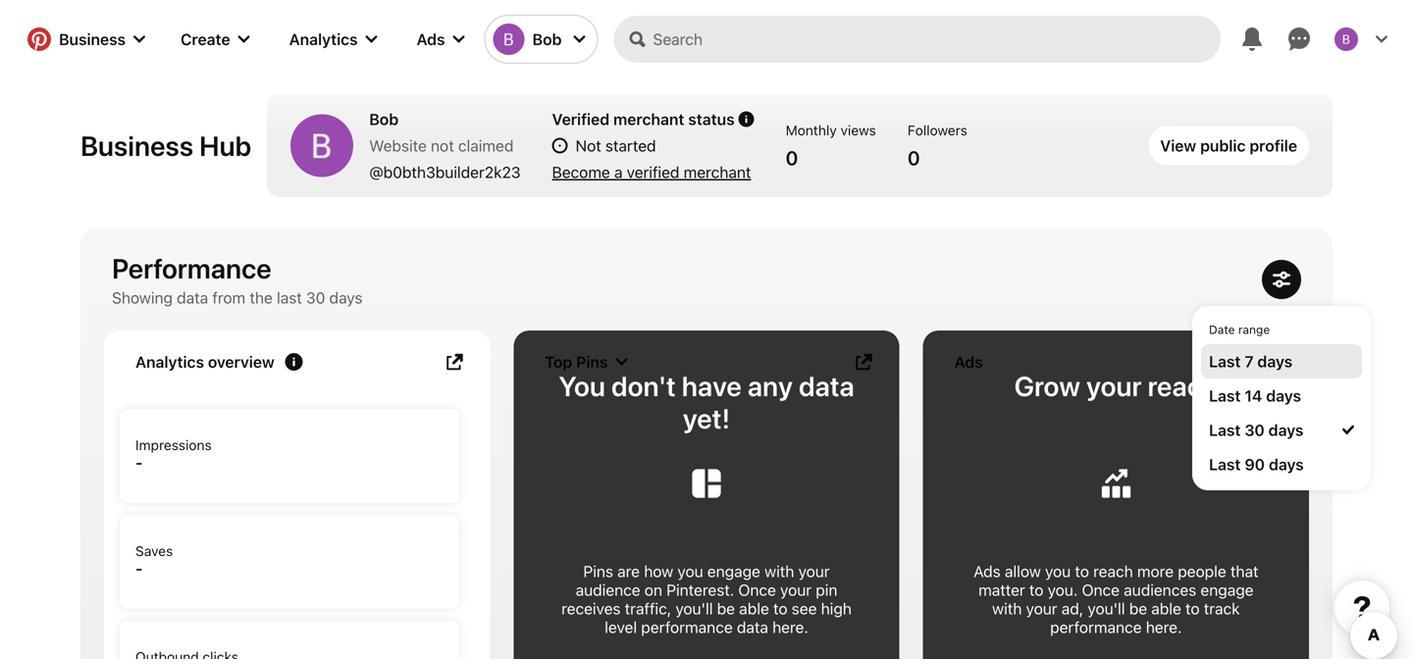 Task type: vqa. For each thing, say whether or not it's contained in the screenshot.
'Anthropologie' link
no



Task type: locate. For each thing, give the bounding box(es) containing it.
performance inside pins are how you engage with your audience on pinterest. once your pin receives traffic, you'll be able to see high level performance data here.
[[641, 618, 733, 637]]

here.
[[773, 618, 809, 637], [1146, 618, 1182, 637]]

performance down pinterest.
[[641, 618, 733, 637]]

2 here. from the left
[[1146, 618, 1182, 637]]

0 horizontal spatial analytics
[[135, 353, 204, 372]]

2 once from the left
[[1082, 581, 1120, 600]]

2 horizontal spatial data
[[799, 370, 855, 402]]

1 horizontal spatial here.
[[1146, 618, 1182, 637]]

able left "see"
[[739, 600, 769, 618]]

1 able from the left
[[739, 600, 769, 618]]

1 vertical spatial business
[[80, 130, 193, 162]]

0 horizontal spatial you'll
[[676, 600, 713, 618]]

from
[[212, 289, 246, 307]]

reach down date
[[1148, 370, 1218, 402]]

0 inside followers 0
[[908, 146, 920, 169]]

your left ad,
[[1026, 600, 1058, 618]]

0 vertical spatial with
[[765, 563, 795, 581]]

1 horizontal spatial able
[[1152, 600, 1182, 618]]

bob up "website"
[[369, 110, 399, 129]]

performance showing data from the last 30 days
[[112, 252, 363, 307]]

0 down followers
[[908, 146, 920, 169]]

create button
[[165, 16, 266, 63]]

2 0 from the left
[[908, 146, 920, 169]]

impressions
[[135, 437, 212, 453]]

analytics button
[[274, 16, 393, 63]]

1 horizontal spatial once
[[1082, 581, 1120, 600]]

search icon image
[[630, 31, 645, 47]]

data right any at the bottom of the page
[[799, 370, 855, 402]]

here. inside pins are how you engage with your audience on pinterest. once your pin receives traffic, you'll be able to see high level performance data here.
[[773, 618, 809, 637]]

to left you.
[[1030, 581, 1044, 600]]

bob inside button
[[533, 30, 562, 49]]

2 be from the left
[[1130, 600, 1148, 618]]

1 horizontal spatial performance
[[1051, 618, 1142, 637]]

days for last 30 days
[[1269, 421, 1304, 440]]

you inside ads allow you to reach more people that matter to you. once audiences engage with your ad, you'll be able to track performance here.
[[1045, 563, 1071, 581]]

showing
[[112, 289, 173, 307]]

merchant
[[614, 110, 685, 129], [684, 163, 751, 182]]

0 horizontal spatial able
[[739, 600, 769, 618]]

website
[[369, 136, 427, 155]]

30 right last
[[306, 289, 325, 307]]

with
[[765, 563, 795, 581], [993, 600, 1022, 618]]

your left pin
[[781, 581, 812, 600]]

performance for don't
[[641, 618, 733, 637]]

with down allow
[[993, 600, 1022, 618]]

public
[[1201, 136, 1246, 155]]

last
[[277, 289, 302, 307]]

1 vertical spatial with
[[993, 600, 1022, 618]]

0 horizontal spatial here.
[[773, 618, 809, 637]]

1 vertical spatial bob image
[[291, 114, 354, 177]]

30
[[306, 289, 325, 307], [1245, 421, 1265, 440]]

4 last from the top
[[1209, 456, 1241, 474]]

14
[[1245, 387, 1263, 405]]

-
[[135, 453, 143, 472], [135, 559, 143, 578]]

once right you.
[[1082, 581, 1120, 600]]

performance for your
[[1051, 618, 1142, 637]]

0 vertical spatial bob
[[533, 30, 562, 49]]

badge for merchants to show they can start the process of becoming a verified merchant on pinterest image
[[552, 138, 568, 154]]

1 you'll from the left
[[676, 600, 713, 618]]

ads
[[417, 30, 445, 49], [955, 353, 983, 372], [974, 563, 1001, 581]]

1 vertical spatial analytics
[[135, 353, 204, 372]]

merchant up the started
[[614, 110, 685, 129]]

ads button
[[401, 16, 481, 63]]

performance inside ads allow you to reach more people that matter to you. once audiences engage with your ad, you'll be able to track performance here.
[[1051, 618, 1142, 637]]

here. inside ads allow you to reach more people that matter to you. once audiences engage with your ad, you'll be able to track performance here.
[[1146, 618, 1182, 637]]

analytics inside analytics dropdown button
[[289, 30, 358, 49]]

1 0 from the left
[[786, 146, 798, 169]]

0 vertical spatial business
[[59, 30, 126, 49]]

0 vertical spatial analytics
[[289, 30, 358, 49]]

with up "see"
[[765, 563, 795, 581]]

performance
[[641, 618, 733, 637], [1051, 618, 1142, 637]]

you inside pins are how you engage with your audience on pinterest. once your pin receives traffic, you'll be able to see high level performance data here.
[[678, 563, 704, 581]]

followers
[[908, 122, 968, 138]]

2 you from the left
[[1045, 563, 1071, 581]]

1 vertical spatial data
[[799, 370, 855, 402]]

days for last 14 days
[[1267, 387, 1302, 405]]

1 horizontal spatial engage
[[1201, 581, 1254, 600]]

high
[[821, 600, 852, 618]]

business
[[59, 30, 126, 49], [80, 130, 193, 162]]

are
[[618, 563, 640, 581]]

1 you from the left
[[678, 563, 704, 581]]

be down more
[[1130, 600, 1148, 618]]

1 last from the top
[[1209, 352, 1241, 371]]

0 horizontal spatial bob
[[369, 110, 399, 129]]

your
[[1087, 370, 1142, 402], [799, 563, 830, 581], [781, 581, 812, 600], [1026, 600, 1058, 618]]

engage right how
[[708, 563, 761, 581]]

2 vertical spatial data
[[737, 618, 769, 637]]

last inside last 7 days menu item
[[1209, 352, 1241, 371]]

0 horizontal spatial with
[[765, 563, 795, 581]]

merchant down status on the top of page
[[684, 163, 751, 182]]

engage
[[708, 563, 761, 581], [1201, 581, 1254, 600]]

business left business badge dropdown menu button image
[[59, 30, 126, 49]]

you
[[678, 563, 704, 581], [1045, 563, 1071, 581]]

1 horizontal spatial you
[[1045, 563, 1071, 581]]

once left "see"
[[739, 581, 776, 600]]

2 you'll from the left
[[1088, 600, 1126, 618]]

verified merchant status
[[552, 110, 735, 129]]

1 vertical spatial 30
[[1245, 421, 1265, 440]]

to up ad,
[[1075, 563, 1090, 581]]

days right 7 at the right
[[1258, 352, 1293, 371]]

ads left allow
[[974, 563, 1001, 581]]

days right 14
[[1267, 387, 1302, 405]]

0 horizontal spatial 30
[[306, 289, 325, 307]]

0 horizontal spatial bob image
[[291, 114, 354, 177]]

business left the hub
[[80, 130, 193, 162]]

0 vertical spatial bob image
[[1335, 27, 1359, 51]]

date range
[[1209, 323, 1271, 337]]

you right allow
[[1045, 563, 1071, 581]]

days inside menu item
[[1258, 352, 1293, 371]]

reach left more
[[1094, 563, 1134, 581]]

information about the merchant's verification status image
[[739, 111, 755, 127]]

business inside button
[[59, 30, 126, 49]]

0 vertical spatial data
[[177, 289, 208, 307]]

1 horizontal spatial bob
[[533, 30, 562, 49]]

1 vertical spatial -
[[135, 559, 143, 578]]

verified
[[552, 110, 610, 129]]

not
[[431, 136, 454, 155]]

level
[[605, 618, 637, 637]]

@
[[369, 163, 383, 182]]

be inside pins are how you engage with your audience on pinterest. once your pin receives traffic, you'll be able to see high level performance data here.
[[717, 600, 735, 618]]

impressions - saves -
[[135, 437, 212, 578]]

to left "see"
[[774, 600, 788, 618]]

0 horizontal spatial be
[[717, 600, 735, 618]]

1 be from the left
[[717, 600, 735, 618]]

1 horizontal spatial with
[[993, 600, 1022, 618]]

bob for bob
[[533, 30, 562, 49]]

pinterest.
[[667, 581, 734, 600]]

1 horizontal spatial bob image
[[1335, 27, 1359, 51]]

1 horizontal spatial analytics
[[289, 30, 358, 49]]

0 horizontal spatial reach
[[1094, 563, 1134, 581]]

1 vertical spatial reach
[[1094, 563, 1134, 581]]

here. left high
[[773, 618, 809, 637]]

0 vertical spatial -
[[135, 453, 143, 472]]

here. down the audiences
[[1146, 618, 1182, 637]]

data down performance
[[177, 289, 208, 307]]

a
[[615, 163, 623, 182]]

to
[[1075, 563, 1090, 581], [1030, 581, 1044, 600], [774, 600, 788, 618], [1186, 600, 1200, 618]]

range
[[1239, 323, 1271, 337]]

30 up '90'
[[1245, 421, 1265, 440]]

days right last
[[329, 289, 363, 307]]

0 horizontal spatial 0
[[786, 146, 798, 169]]

2 vertical spatial ads
[[974, 563, 1001, 581]]

be
[[717, 600, 735, 618], [1130, 600, 1148, 618]]

2 performance from the left
[[1051, 618, 1142, 637]]

3 last from the top
[[1209, 421, 1241, 440]]

1 vertical spatial bob
[[369, 110, 399, 129]]

0 vertical spatial 30
[[306, 289, 325, 307]]

able
[[739, 600, 769, 618], [1152, 600, 1182, 618]]

you'll
[[676, 600, 713, 618], [1088, 600, 1126, 618]]

last for last 14 days
[[1209, 387, 1241, 405]]

days for last 7 days
[[1258, 352, 1293, 371]]

be inside ads allow you to reach more people that matter to you. once audiences engage with your ad, you'll be able to track performance here.
[[1130, 600, 1148, 618]]

bob
[[533, 30, 562, 49], [369, 110, 399, 129]]

bob inside bob website not claimed @ b0bth3builder2k23
[[369, 110, 399, 129]]

2 last from the top
[[1209, 387, 1241, 405]]

0 vertical spatial ads
[[417, 30, 445, 49]]

0
[[786, 146, 798, 169], [908, 146, 920, 169]]

0 down monthly
[[786, 146, 798, 169]]

business button
[[16, 16, 157, 63]]

1 horizontal spatial data
[[737, 618, 769, 637]]

be right the on
[[717, 600, 735, 618]]

data left "see"
[[737, 618, 769, 637]]

last left 14
[[1209, 387, 1241, 405]]

once
[[739, 581, 776, 600], [1082, 581, 1120, 600]]

data
[[177, 289, 208, 307], [799, 370, 855, 402], [737, 618, 769, 637]]

analytics
[[289, 30, 358, 49], [135, 353, 204, 372]]

0 horizontal spatial data
[[177, 289, 208, 307]]

you don't have any data yet!
[[559, 370, 855, 435]]

grow
[[1015, 370, 1081, 402]]

days right '90'
[[1269, 456, 1304, 474]]

engage inside ads allow you to reach more people that matter to you. once audiences engage with your ad, you'll be able to track performance here.
[[1201, 581, 1254, 600]]

overview
[[208, 353, 275, 372]]

days up last 90 days
[[1269, 421, 1304, 440]]

0 vertical spatial reach
[[1148, 370, 1218, 402]]

bob left account switcher arrow icon
[[533, 30, 562, 49]]

0 horizontal spatial engage
[[708, 563, 761, 581]]

last 14 days
[[1209, 387, 1302, 405]]

1 horizontal spatial be
[[1130, 600, 1148, 618]]

status
[[688, 110, 735, 129]]

1 here. from the left
[[773, 618, 809, 637]]

business badge dropdown menu button image
[[134, 33, 145, 45]]

that
[[1231, 563, 1259, 581]]

1 horizontal spatial reach
[[1148, 370, 1218, 402]]

0 inside 'monthly views 0'
[[786, 146, 798, 169]]

2 able from the left
[[1152, 600, 1182, 618]]

ads left bob icon
[[417, 30, 445, 49]]

ads left 'grow'
[[955, 353, 983, 372]]

0 horizontal spatial once
[[739, 581, 776, 600]]

1 horizontal spatial you'll
[[1088, 600, 1126, 618]]

performance down you.
[[1051, 618, 1142, 637]]

followers 0
[[908, 122, 968, 169]]

bob image
[[1335, 27, 1359, 51], [291, 114, 354, 177]]

you'll right the on
[[676, 600, 713, 618]]

1 once from the left
[[739, 581, 776, 600]]

reach
[[1148, 370, 1218, 402], [1094, 563, 1134, 581]]

your up "see"
[[799, 563, 830, 581]]

started
[[606, 136, 656, 155]]

0 horizontal spatial performance
[[641, 618, 733, 637]]

1 horizontal spatial 30
[[1245, 421, 1265, 440]]

you'll right ad,
[[1088, 600, 1126, 618]]

1 horizontal spatial 0
[[908, 146, 920, 169]]

you right how
[[678, 563, 704, 581]]

last left 7 at the right
[[1209, 352, 1241, 371]]

able down more
[[1152, 600, 1182, 618]]

last left '90'
[[1209, 456, 1241, 474]]

pin
[[816, 581, 838, 600]]

1 performance from the left
[[641, 618, 733, 637]]

not
[[576, 136, 602, 155]]

engage right the audiences
[[1201, 581, 1254, 600]]

0 horizontal spatial you
[[678, 563, 704, 581]]

last down last 14 days
[[1209, 421, 1241, 440]]



Task type: describe. For each thing, give the bounding box(es) containing it.
on
[[645, 581, 663, 600]]

last 90 days
[[1209, 456, 1304, 474]]

you.
[[1048, 581, 1078, 600]]

with inside pins are how you engage with your audience on pinterest. once your pin receives traffic, you'll be able to see high level performance data here.
[[765, 563, 795, 581]]

pins
[[583, 563, 614, 581]]

pinterest image
[[27, 27, 51, 51]]

to left track
[[1186, 600, 1200, 618]]

data inside performance showing data from the last 30 days
[[177, 289, 208, 307]]

create
[[181, 30, 230, 49]]

last 7 days menu item
[[1202, 345, 1363, 379]]

people
[[1178, 563, 1227, 581]]

more
[[1138, 563, 1174, 581]]

hub
[[199, 130, 252, 162]]

0 vertical spatial merchant
[[614, 110, 685, 129]]

performance
[[112, 252, 272, 285]]

matter
[[979, 581, 1026, 600]]

analytics overview
[[135, 353, 275, 372]]

1 - from the top
[[135, 453, 143, 472]]

bob button
[[486, 16, 597, 63]]

monthly views 0
[[786, 122, 876, 169]]

business hub
[[80, 130, 252, 162]]

selected item image
[[1343, 425, 1355, 436]]

days for last 90 days
[[1269, 456, 1304, 474]]

days inside performance showing data from the last 30 days
[[329, 289, 363, 307]]

once inside pins are how you engage with your audience on pinterest. once your pin receives traffic, you'll be able to see high level performance data here.
[[739, 581, 776, 600]]

analytics for analytics
[[289, 30, 358, 49]]

ads inside ads allow you to reach more people that matter to you. once audiences engage with your ad, you'll be able to track performance here.
[[974, 563, 1001, 581]]

become
[[552, 163, 610, 182]]

allow
[[1005, 563, 1041, 581]]

engage inside pins are how you engage with your audience on pinterest. once your pin receives traffic, you'll be able to see high level performance data here.
[[708, 563, 761, 581]]

how
[[644, 563, 674, 581]]

your right 'grow'
[[1087, 370, 1142, 402]]

1 vertical spatial merchant
[[684, 163, 751, 182]]

pins are how you engage with your audience on pinterest. once your pin receives traffic, you'll be able to see high level performance data here.
[[562, 563, 852, 637]]

verified
[[627, 163, 680, 182]]

claimed
[[458, 136, 514, 155]]

your inside ads allow you to reach more people that matter to you. once audiences engage with your ad, you'll be able to track performance here.
[[1026, 600, 1058, 618]]

ad,
[[1062, 600, 1084, 618]]

bob website not claimed @ b0bth3builder2k23
[[369, 110, 521, 182]]

ads inside popup button
[[417, 30, 445, 49]]

bob image
[[493, 24, 525, 55]]

primary navigation header navigation
[[12, 4, 1402, 75]]

business for business hub
[[80, 130, 193, 162]]

any
[[748, 370, 793, 402]]

1 vertical spatial ads
[[955, 353, 983, 372]]

bob for bob website not claimed @ b0bth3builder2k23
[[369, 110, 399, 129]]

b0bth3builder2k23
[[383, 163, 521, 182]]

reach inside ads allow you to reach more people that matter to you. once audiences engage with your ad, you'll be able to track performance here.
[[1094, 563, 1134, 581]]

once inside ads allow you to reach more people that matter to you. once audiences engage with your ad, you'll be able to track performance here.
[[1082, 581, 1120, 600]]

yet!
[[683, 402, 731, 435]]

view public profile link
[[1149, 126, 1310, 165]]

data inside you don't have any data yet!
[[799, 370, 855, 402]]

become a verified merchant
[[552, 163, 751, 182]]

last for last 7 days
[[1209, 352, 1241, 371]]

website not claimed link
[[369, 136, 521, 155]]

last 30 days
[[1209, 421, 1304, 440]]

date range element
[[1202, 315, 1363, 482]]

with inside ads allow you to reach more people that matter to you. once audiences engage with your ad, you'll be able to track performance here.
[[993, 600, 1022, 618]]

have
[[682, 370, 742, 402]]

become a verified merchant button
[[552, 163, 755, 182]]

last for last 90 days
[[1209, 456, 1241, 474]]

receives
[[562, 600, 621, 618]]

business for business
[[59, 30, 126, 49]]

90
[[1245, 456, 1265, 474]]

audience
[[576, 581, 641, 600]]

you'll inside ads allow you to reach more people that matter to you. once audiences engage with your ad, you'll be able to track performance here.
[[1088, 600, 1126, 618]]

see
[[792, 600, 817, 618]]

30 inside date range element
[[1245, 421, 1265, 440]]

last 7 days
[[1209, 352, 1293, 371]]

data inside pins are how you engage with your audience on pinterest. once your pin receives traffic, you'll be able to see high level performance data here.
[[737, 618, 769, 637]]

the
[[250, 289, 273, 307]]

to inside pins are how you engage with your audience on pinterest. once your pin receives traffic, you'll be able to see high level performance data here.
[[774, 600, 788, 618]]

don't
[[611, 370, 676, 402]]

Search text field
[[653, 16, 1221, 63]]

able inside ads allow you to reach more people that matter to you. once audiences engage with your ad, you'll be able to track performance here.
[[1152, 600, 1182, 618]]

account switcher arrow icon image
[[574, 33, 586, 45]]

date
[[1209, 323, 1235, 337]]

saves
[[135, 543, 173, 559]]

join the verified merchant program to get a verified badge to display on your profile. element
[[739, 111, 755, 127]]

monthly
[[786, 122, 837, 138]]

view public profile
[[1161, 136, 1298, 155]]

track
[[1204, 600, 1240, 618]]

last for last 30 days
[[1209, 421, 1241, 440]]

able inside pins are how you engage with your audience on pinterest. once your pin receives traffic, you'll be able to see high level performance data here.
[[739, 600, 769, 618]]

not started
[[576, 136, 656, 155]]

view
[[1161, 136, 1197, 155]]

ads allow you to reach more people that matter to you. once audiences engage with your ad, you'll be able to track performance here.
[[974, 563, 1259, 637]]

traffic,
[[625, 600, 672, 618]]

30 inside performance showing data from the last 30 days
[[306, 289, 325, 307]]

views
[[841, 122, 876, 138]]

you
[[559, 370, 606, 402]]

you'll inside pins are how you engage with your audience on pinterest. once your pin receives traffic, you'll be able to see high level performance data here.
[[676, 600, 713, 618]]

audiences
[[1124, 581, 1197, 600]]

analytics for analytics overview
[[135, 353, 204, 372]]

2 - from the top
[[135, 559, 143, 578]]

profile
[[1250, 136, 1298, 155]]

grow your reach
[[1015, 370, 1218, 402]]

7
[[1245, 352, 1254, 371]]



